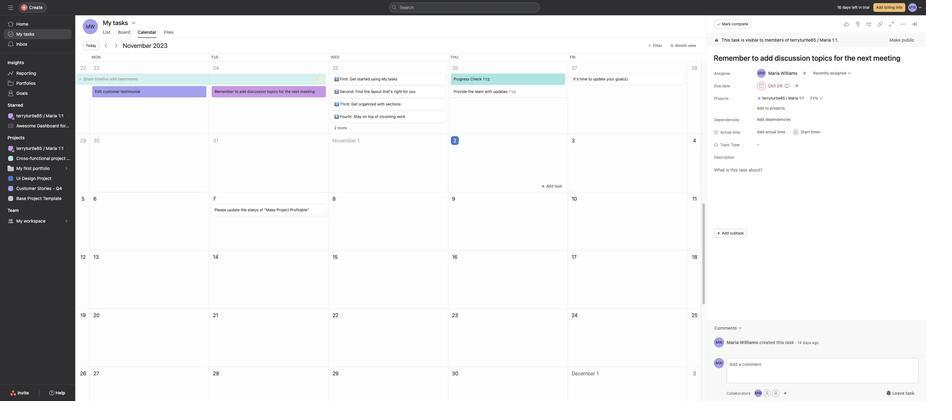 Task type: describe. For each thing, give the bounding box(es) containing it.
progress check
[[454, 77, 482, 82]]

remember
[[215, 89, 234, 94]]

19
[[80, 313, 86, 319]]

awesome dashboard for new project link
[[4, 121, 92, 131]]

plan
[[67, 156, 75, 161]]

add or remove collaborators image
[[784, 392, 788, 396]]

layout
[[371, 89, 382, 94]]

files
[[164, 29, 174, 35]]

of inside remember to add discussion topics for the next meeting dialog
[[785, 37, 790, 43]]

2 more
[[334, 126, 347, 131]]

leftcount image for progress check
[[486, 78, 490, 81]]

3️⃣
[[334, 102, 339, 107]]

goals link
[[4, 88, 72, 99]]

update inside the 7 please update the status of "make project profitable"
[[227, 208, 240, 213]]

calendar
[[138, 29, 156, 35]]

make
[[890, 37, 901, 43]]

0 vertical spatial 28
[[692, 65, 698, 71]]

1 horizontal spatial 24
[[572, 313, 578, 319]]

1 vertical spatial 29
[[333, 372, 339, 377]]

0 horizontal spatial 28
[[213, 372, 219, 377]]

—
[[757, 143, 760, 147]]

add billing info button
[[874, 3, 906, 12]]

invite button
[[6, 388, 33, 399]]

starred element
[[0, 100, 92, 132]]

fyis
[[811, 96, 819, 101]]

add for add to projects
[[758, 106, 765, 111]]

team
[[8, 208, 19, 213]]

to right 'visible' on the right of the page
[[760, 37, 764, 43]]

leftcount image for provide the team with updates
[[512, 90, 516, 94]]

topics
[[267, 89, 278, 94]]

month view
[[676, 43, 697, 48]]

tasks inside 'global' 'element'
[[24, 31, 34, 37]]

november for november 1
[[333, 138, 356, 144]]

15
[[333, 255, 338, 260]]

1 vertical spatial 2
[[454, 138, 457, 144]]

see details, my first portfolio image
[[65, 167, 68, 171]]

previous month image
[[103, 43, 109, 48]]

terryturtle85 / maria 1:1 link for cross-functional project plan
[[4, 144, 72, 154]]

comments
[[715, 326, 737, 331]]

start timer
[[801, 130, 821, 135]]

add task button
[[539, 182, 565, 191]]

18
[[692, 255, 698, 260]]

attachments: add a file to this task, remember to add discussion topics for the next meeting image
[[856, 22, 861, 27]]

customer stories - q4 link
[[4, 184, 72, 194]]

goal(s)
[[616, 77, 628, 82]]

1 vertical spatial 23
[[452, 313, 458, 319]]

add for add subtask
[[722, 231, 729, 236]]

add subtask image
[[867, 22, 872, 27]]

1️⃣
[[334, 77, 339, 82]]

ui design project link
[[4, 174, 72, 184]]

24 inside oct 24 dropdown button
[[777, 83, 783, 88]]

terryturtle85 / maria 1:1 for cross-functional project plan
[[16, 146, 63, 151]]

search list box
[[389, 3, 540, 13]]

ui
[[16, 176, 21, 181]]

dependencies
[[766, 117, 791, 122]]

21
[[213, 313, 218, 319]]

my for my tasks
[[16, 31, 22, 37]]

second:
[[340, 89, 355, 94]]

add actual time
[[758, 130, 786, 135]]

1 horizontal spatial 27
[[572, 65, 578, 71]]

base
[[16, 196, 26, 201]]

1 horizontal spatial days
[[843, 5, 851, 10]]

0 horizontal spatial 14
[[213, 255, 219, 260]]

billing
[[885, 5, 895, 10]]

your
[[607, 77, 615, 82]]

december 1
[[572, 372, 599, 377]]

share
[[83, 77, 94, 82]]

teams element
[[0, 205, 75, 228]]

1 horizontal spatial for
[[279, 89, 284, 94]]

progress
[[454, 77, 470, 82]]

insights element
[[0, 57, 75, 100]]

4
[[694, 138, 697, 144]]

trial
[[863, 5, 870, 10]]

to inside button
[[766, 106, 769, 111]]

see details, my workspace image
[[65, 220, 68, 223]]

portfolio
[[33, 166, 50, 171]]

that's
[[383, 89, 393, 94]]

it's
[[574, 77, 579, 82]]

actual
[[721, 130, 732, 135]]

/ down repeats image
[[787, 96, 788, 101]]

sections
[[386, 102, 401, 107]]

edit
[[95, 89, 102, 94]]

date
[[723, 84, 731, 88]]

add task
[[547, 184, 563, 189]]

cross-
[[16, 156, 30, 161]]

/ left 1:1.
[[818, 37, 819, 43]]

— button
[[755, 141, 792, 149]]

4️⃣ fourth: stay on top of incoming work
[[334, 115, 406, 119]]

close details image
[[912, 22, 917, 27]]

public
[[902, 37, 915, 43]]

1:1 inside remember to add discussion topics for the next meeting dialog
[[800, 96, 804, 101]]

1 vertical spatial 26
[[80, 372, 86, 377]]

please
[[215, 208, 226, 213]]

2️⃣ second: find the layout that's right for you
[[334, 89, 416, 94]]

my workspace
[[16, 219, 45, 224]]

start
[[801, 130, 810, 135]]

task for leave
[[906, 391, 915, 397]]

0 horizontal spatial 22
[[80, 65, 86, 71]]

hide sidebar image
[[8, 5, 13, 10]]

of for 7
[[260, 208, 263, 213]]

time for it's time to update your goal(s)
[[580, 77, 588, 82]]

my tasks link
[[4, 29, 72, 39]]

list link
[[103, 29, 110, 38]]

template
[[43, 196, 62, 201]]

0 horizontal spatial 23
[[94, 65, 99, 71]]

collaborators
[[727, 392, 751, 396]]

project
[[51, 156, 65, 161]]

dependencies
[[715, 118, 740, 122]]

create button
[[19, 3, 47, 13]]

starred button
[[0, 102, 23, 109]]

to left add
[[235, 89, 238, 94]]

add for add billing info
[[877, 5, 884, 10]]

stories
[[37, 186, 51, 191]]

team button
[[0, 208, 19, 214]]

to right it's
[[589, 77, 592, 82]]

project up 'stories' on the top
[[37, 176, 51, 181]]

my right using
[[382, 77, 387, 82]]

first
[[24, 166, 32, 171]]

1️⃣ first: get started using my tasks
[[334, 77, 398, 82]]

november for november 2023
[[123, 42, 152, 49]]

16 days left in trial
[[838, 5, 870, 10]]

17
[[572, 255, 577, 260]]

6
[[94, 196, 97, 202]]

2 horizontal spatial with
[[485, 89, 493, 94]]

create
[[29, 5, 43, 10]]

remove assignee image
[[803, 72, 807, 75]]

incoming
[[380, 115, 396, 119]]

using
[[371, 77, 381, 82]]

project down customer stories - q4 link
[[27, 196, 42, 201]]

right
[[394, 89, 402, 94]]

timeline
[[95, 77, 109, 82]]

new
[[67, 123, 76, 129]]

add billing info
[[877, 5, 903, 10]]

timer
[[811, 130, 821, 135]]

my first portfolio link
[[4, 164, 72, 174]]

my for my first portfolio
[[16, 166, 22, 171]]

1 right check
[[483, 77, 485, 82]]

inbox
[[16, 41, 27, 47]]

terryturtle85 / maria 1:1 link for awesome dashboard for new project
[[4, 111, 72, 121]]

organized
[[359, 102, 376, 107]]

maria down clear due date icon
[[789, 96, 799, 101]]

16 for 16
[[452, 255, 458, 260]]

add subtask button
[[715, 229, 747, 238]]

november 1
[[333, 138, 360, 144]]

0 vertical spatial 25
[[333, 65, 339, 71]]

due date
[[715, 84, 731, 88]]

maria williams link
[[727, 340, 759, 346]]

0 vertical spatial 29
[[80, 138, 86, 144]]

add actual time button
[[755, 128, 789, 137]]



Task type: vqa. For each thing, say whether or not it's contained in the screenshot.
Third:
yes



Task type: locate. For each thing, give the bounding box(es) containing it.
copy task link image
[[878, 22, 883, 27]]

board link
[[118, 29, 130, 38]]

get for started
[[350, 77, 356, 82]]

0 horizontal spatial leftcount image
[[486, 78, 490, 81]]

1:1 for cross-functional project plan
[[58, 146, 63, 151]]

of right top at the top
[[375, 115, 379, 119]]

add inside add dependencies button
[[758, 117, 765, 122]]

days left ago
[[803, 341, 812, 346]]

it's time to update your goal(s)
[[574, 77, 628, 82]]

1 vertical spatial 1:1
[[58, 113, 63, 119]]

0 horizontal spatial 24
[[213, 65, 219, 71]]

2 vertical spatial terryturtle85 / maria 1:1 link
[[4, 144, 72, 154]]

14 inside maria williams created this task · 14 days ago
[[798, 341, 802, 346]]

terryturtle85 / maria 1:1 for awesome dashboard for new project
[[16, 113, 63, 119]]

update right please
[[227, 208, 240, 213]]

days inside maria williams created this task · 14 days ago
[[803, 341, 812, 346]]

2 vertical spatial with
[[377, 102, 385, 107]]

0 vertical spatial 23
[[94, 65, 99, 71]]

16
[[838, 5, 842, 10], [452, 255, 458, 260]]

1 vertical spatial terryturtle85 / maria 1:1
[[16, 113, 63, 119]]

0 horizontal spatial days
[[803, 341, 812, 346]]

0 horizontal spatial 26
[[80, 372, 86, 377]]

november down more
[[333, 138, 356, 144]]

1 horizontal spatial projects
[[715, 96, 729, 101]]

teammates
[[118, 77, 138, 82]]

add for add dependencies
[[758, 117, 765, 122]]

terryturtle85 / maria 1:1 inside projects 'element'
[[16, 146, 63, 151]]

2 vertical spatial 24
[[572, 313, 578, 319]]

1 vertical spatial of
[[375, 115, 379, 119]]

0 vertical spatial november
[[123, 42, 152, 49]]

terryturtle85 / maria 1:1 link up functional
[[4, 144, 72, 154]]

with right "team" on the top
[[485, 89, 493, 94]]

2 vertical spatial terryturtle85 / maria 1:1
[[16, 146, 63, 151]]

add inside add billing info button
[[877, 5, 884, 10]]

7
[[213, 196, 216, 202]]

assigned
[[831, 71, 847, 76]]

tasks down home
[[24, 31, 34, 37]]

task for add
[[555, 184, 563, 189]]

team
[[475, 89, 484, 94]]

1 horizontal spatial 28
[[692, 65, 698, 71]]

with right timeline
[[110, 77, 117, 82]]

workspace
[[24, 219, 45, 224]]

more actions for this task image
[[901, 22, 906, 27]]

oct 24
[[769, 83, 783, 88]]

terryturtle85 up cross-
[[16, 146, 42, 151]]

0 vertical spatial 2
[[334, 126, 337, 131]]

customer stories - q4
[[16, 186, 62, 191]]

get right first:
[[350, 77, 356, 82]]

terryturtle85 / maria 1:1 link up dashboard
[[4, 111, 72, 121]]

24
[[213, 65, 219, 71], [777, 83, 783, 88], [572, 313, 578, 319]]

list
[[103, 29, 110, 35]]

for inside the "starred" element
[[60, 123, 66, 129]]

project inside the "starred" element
[[77, 123, 92, 129]]

task inside button
[[555, 184, 563, 189]]

for
[[279, 89, 284, 94], [403, 89, 408, 94], [60, 123, 66, 129]]

maria left 1:1.
[[820, 37, 831, 43]]

of right members
[[785, 37, 790, 43]]

fyis button
[[808, 94, 827, 103]]

add dependencies button
[[755, 115, 794, 124]]

0 vertical spatial 27
[[572, 65, 578, 71]]

show options image
[[131, 20, 136, 25]]

task for this
[[732, 37, 740, 43]]

today button
[[83, 41, 99, 50]]

leave
[[893, 391, 905, 397]]

1:1 for awesome dashboard for new project
[[58, 113, 63, 119]]

2
[[334, 126, 337, 131], [454, 138, 457, 144], [694, 372, 697, 377]]

project inside the 7 please update the status of "make project profitable"
[[277, 208, 289, 213]]

next month image
[[114, 43, 119, 48]]

projects down "awesome"
[[8, 135, 25, 141]]

with left the sections
[[377, 102, 385, 107]]

my inside "link"
[[16, 219, 22, 224]]

2 vertical spatial 2
[[694, 372, 697, 377]]

1 vertical spatial 24
[[777, 83, 783, 88]]

maria up awesome dashboard for new project
[[46, 113, 57, 119]]

28
[[692, 65, 698, 71], [213, 372, 219, 377]]

0 horizontal spatial 16
[[452, 255, 458, 260]]

tasks up that's
[[388, 77, 398, 82]]

0 horizontal spatial projects
[[8, 135, 25, 141]]

0 vertical spatial 26
[[452, 65, 458, 71]]

projects button
[[0, 135, 25, 141]]

members
[[765, 37, 784, 43]]

add inside add subtask button
[[722, 231, 729, 236]]

time right actual
[[733, 130, 741, 135]]

1 vertical spatial with
[[485, 89, 493, 94]]

0 vertical spatial 14
[[213, 255, 219, 260]]

1:1 up awesome dashboard for new project
[[58, 113, 63, 119]]

terryturtle85 up remember to add discussion topics for the next meeting text field at the right top of the page
[[791, 37, 817, 43]]

1 horizontal spatial november
[[333, 138, 356, 144]]

16 for 16 days left in trial
[[838, 5, 842, 10]]

add to projects
[[758, 106, 785, 111]]

1 horizontal spatial tasks
[[388, 77, 398, 82]]

main content
[[707, 33, 927, 356]]

discussion
[[247, 89, 266, 94]]

0 horizontal spatial time
[[580, 77, 588, 82]]

0 horizontal spatial 25
[[333, 65, 339, 71]]

projects down "due date"
[[715, 96, 729, 101]]

search button
[[389, 3, 540, 13]]

0 horizontal spatial williams
[[740, 340, 759, 346]]

the inside the 7 please update the status of "make project profitable"
[[241, 208, 247, 213]]

add
[[877, 5, 884, 10], [758, 106, 765, 111], [758, 117, 765, 122], [758, 130, 765, 135], [547, 184, 554, 189], [722, 231, 729, 236]]

add inside add actual time dropdown button
[[758, 130, 765, 135]]

1 horizontal spatial 29
[[333, 372, 339, 377]]

november down 'calendar' link
[[123, 42, 152, 49]]

2 horizontal spatial for
[[403, 89, 408, 94]]

terryturtle85 / maria 1:1 up projects
[[763, 96, 804, 101]]

2 horizontal spatial of
[[785, 37, 790, 43]]

my tasks
[[16, 31, 34, 37]]

for left new
[[60, 123, 66, 129]]

recently assigned
[[814, 71, 847, 76]]

1 horizontal spatial 23
[[452, 313, 458, 319]]

project right new
[[77, 123, 92, 129]]

remember to add discussion topics for the next meeting dialog
[[707, 15, 927, 402]]

my inside 'global' 'element'
[[16, 31, 22, 37]]

1 horizontal spatial 2
[[454, 138, 457, 144]]

my for my workspace
[[16, 219, 22, 224]]

1:1 inside projects 'element'
[[58, 146, 63, 151]]

time right 'actual' on the top right of the page
[[778, 130, 786, 135]]

4️⃣
[[334, 115, 339, 119]]

invite
[[18, 391, 29, 396]]

find
[[356, 89, 363, 94]]

1 vertical spatial projects
[[8, 135, 25, 141]]

get right the third:
[[352, 102, 358, 107]]

the left next
[[285, 89, 291, 94]]

maria williams
[[769, 71, 798, 76]]

update left your
[[594, 77, 606, 82]]

reporting link
[[4, 68, 72, 78]]

0 horizontal spatial 2
[[334, 126, 337, 131]]

2 horizontal spatial 2
[[694, 372, 697, 377]]

1 horizontal spatial 22
[[333, 313, 339, 319]]

1 horizontal spatial of
[[375, 115, 379, 119]]

1:1
[[800, 96, 804, 101], [58, 113, 63, 119], [58, 146, 63, 151]]

1 vertical spatial 25
[[692, 313, 698, 319]]

leave task button
[[883, 388, 919, 400]]

time inside dropdown button
[[778, 130, 786, 135]]

0 vertical spatial terryturtle85 / maria 1:1 link
[[755, 95, 807, 102]]

0 vertical spatial 1:1
[[800, 96, 804, 101]]

1 vertical spatial 30
[[452, 372, 459, 377]]

1:1 inside the "starred" element
[[58, 113, 63, 119]]

add for add task
[[547, 184, 554, 189]]

0 likes. click to like this task image
[[844, 22, 849, 27]]

/ up 'cross-functional project plan'
[[43, 146, 45, 151]]

projects
[[715, 96, 729, 101], [8, 135, 25, 141]]

0 vertical spatial get
[[350, 77, 356, 82]]

testimonial
[[121, 89, 140, 94]]

1 horizontal spatial williams
[[781, 71, 798, 76]]

0 horizontal spatial with
[[110, 77, 117, 82]]

for left the you
[[403, 89, 408, 94]]

month view button
[[668, 41, 699, 50]]

2 inside button
[[334, 126, 337, 131]]

mark complete
[[722, 22, 749, 26]]

0 vertical spatial with
[[110, 77, 117, 82]]

maria up oct 24
[[769, 71, 780, 76]]

add inside add task button
[[547, 184, 554, 189]]

add dependencies
[[758, 117, 791, 122]]

williams up repeats image
[[781, 71, 798, 76]]

terryturtle85 / maria 1:1 up functional
[[16, 146, 63, 151]]

the right find
[[364, 89, 370, 94]]

williams left created
[[740, 340, 759, 346]]

0 vertical spatial days
[[843, 5, 851, 10]]

time for actual time
[[733, 130, 741, 135]]

0 vertical spatial terryturtle85 / maria 1:1
[[763, 96, 804, 101]]

maria inside projects 'element'
[[46, 146, 57, 151]]

1
[[483, 77, 485, 82], [509, 89, 511, 94], [358, 138, 360, 144], [597, 372, 599, 377]]

repeats image
[[785, 83, 790, 88]]

0 vertical spatial 16
[[838, 5, 842, 10]]

1 vertical spatial terryturtle85 / maria 1:1 link
[[4, 111, 72, 121]]

cross-functional project plan link
[[4, 154, 75, 164]]

/ inside the "starred" element
[[43, 113, 45, 119]]

terryturtle85 / maria 1:1 inside the "starred" element
[[16, 113, 63, 119]]

0 horizontal spatial 30
[[94, 138, 100, 144]]

is
[[742, 37, 745, 43]]

0 vertical spatial leftcount image
[[486, 78, 490, 81]]

the left "team" on the top
[[468, 89, 474, 94]]

add inside add to projects button
[[758, 106, 765, 111]]

awesome
[[16, 123, 36, 129]]

status
[[248, 208, 259, 213]]

0 vertical spatial 22
[[80, 65, 86, 71]]

0 horizontal spatial tasks
[[24, 31, 34, 37]]

terryturtle85 up "awesome"
[[16, 113, 42, 119]]

home link
[[4, 19, 72, 29]]

1 horizontal spatial 30
[[452, 372, 459, 377]]

terryturtle85 up "add to projects"
[[763, 96, 786, 101]]

the left status
[[241, 208, 247, 213]]

1 vertical spatial update
[[227, 208, 240, 213]]

1 vertical spatial leftcount image
[[512, 90, 516, 94]]

of inside the 7 please update the status of "make project profitable"
[[260, 208, 263, 213]]

get for organized
[[352, 102, 358, 107]]

1 down stay
[[358, 138, 360, 144]]

maria up 'cross-functional project plan'
[[46, 146, 57, 151]]

days left left
[[843, 5, 851, 10]]

projects
[[771, 106, 785, 111]]

1:1 left fyis
[[800, 96, 804, 101]]

1 vertical spatial november
[[333, 138, 356, 144]]

maria inside maria williams dropdown button
[[769, 71, 780, 76]]

filter
[[653, 43, 663, 48]]

1 horizontal spatial update
[[594, 77, 606, 82]]

to
[[760, 37, 764, 43], [589, 77, 592, 82], [235, 89, 238, 94], [766, 106, 769, 111]]

clear due date image
[[796, 84, 799, 88]]

work
[[397, 115, 406, 119]]

terryturtle85 / maria 1:1 link up projects
[[755, 95, 807, 102]]

of right status
[[260, 208, 263, 213]]

·
[[796, 340, 797, 346]]

0 horizontal spatial 27
[[94, 372, 99, 377]]

terryturtle85 / maria 1:1 up awesome dashboard for new project link
[[16, 113, 63, 119]]

main content containing this task is visible to members of terryturtle85 / maria 1:1.
[[707, 33, 927, 356]]

0 horizontal spatial for
[[60, 123, 66, 129]]

my left first
[[16, 166, 22, 171]]

time
[[580, 77, 588, 82], [778, 130, 786, 135], [733, 130, 741, 135]]

0 vertical spatial update
[[594, 77, 606, 82]]

1 right the december
[[597, 372, 599, 377]]

add for add actual time
[[758, 130, 765, 135]]

awesome dashboard for new project
[[16, 123, 92, 129]]

insights
[[8, 60, 24, 65]]

left
[[852, 5, 858, 10]]

29
[[80, 138, 86, 144], [333, 372, 339, 377]]

/
[[818, 37, 819, 43], [787, 96, 788, 101], [43, 113, 45, 119], [43, 146, 45, 151]]

of for 4️⃣
[[375, 115, 379, 119]]

type
[[731, 143, 740, 147]]

time right it's
[[580, 77, 588, 82]]

Task Name text field
[[710, 51, 919, 65]]

to left projects
[[766, 106, 769, 111]]

maria williams created this task · 14 days ago
[[727, 340, 819, 346]]

my up the inbox
[[16, 31, 22, 37]]

maria inside the "starred" element
[[46, 113, 57, 119]]

/ up dashboard
[[43, 113, 45, 119]]

my down 'team'
[[16, 219, 22, 224]]

0 horizontal spatial 29
[[80, 138, 86, 144]]

williams inside dropdown button
[[781, 71, 798, 76]]

1 vertical spatial days
[[803, 341, 812, 346]]

1 right updates
[[509, 89, 511, 94]]

remember to add discussion topics for the next meeting
[[215, 89, 315, 94]]

projects inside dropdown button
[[8, 135, 25, 141]]

0 vertical spatial williams
[[781, 71, 798, 76]]

2 vertical spatial of
[[260, 208, 263, 213]]

0 vertical spatial 30
[[94, 138, 100, 144]]

design
[[22, 176, 36, 181]]

0 vertical spatial 24
[[213, 65, 219, 71]]

1 vertical spatial 27
[[94, 372, 99, 377]]

williams for maria williams
[[781, 71, 798, 76]]

0 horizontal spatial update
[[227, 208, 240, 213]]

tue
[[211, 55, 219, 60]]

0 vertical spatial of
[[785, 37, 790, 43]]

/ inside projects 'element'
[[43, 146, 45, 151]]

profitable"
[[290, 208, 309, 213]]

mon
[[92, 55, 101, 60]]

fri
[[570, 55, 576, 60]]

updates
[[494, 89, 508, 94]]

1 horizontal spatial time
[[733, 130, 741, 135]]

1 vertical spatial get
[[352, 102, 358, 107]]

fourth:
[[340, 115, 353, 119]]

1 horizontal spatial leftcount image
[[512, 90, 516, 94]]

global element
[[0, 15, 75, 53]]

task inside button
[[906, 391, 915, 397]]

1 vertical spatial 14
[[798, 341, 802, 346]]

of
[[785, 37, 790, 43], [375, 115, 379, 119], [260, 208, 263, 213]]

1 horizontal spatial 26
[[452, 65, 458, 71]]

maria down "comments" popup button
[[727, 340, 739, 346]]

leftcount image
[[486, 78, 490, 81], [512, 90, 516, 94]]

full screen image
[[890, 22, 895, 27]]

1:1 up project
[[58, 146, 63, 151]]

1 horizontal spatial with
[[377, 102, 385, 107]]

terryturtle85 inside the "starred" element
[[16, 113, 42, 119]]

0 horizontal spatial november
[[123, 42, 152, 49]]

0 horizontal spatial of
[[260, 208, 263, 213]]

projects element
[[0, 132, 75, 205]]

make public button
[[886, 35, 919, 46]]

leftcount image right check
[[486, 78, 490, 81]]

for right topics
[[279, 89, 284, 94]]

start timer button
[[791, 128, 823, 137]]

0 vertical spatial projects
[[715, 96, 729, 101]]

topic type
[[721, 143, 740, 147]]

project
[[77, 123, 92, 129], [37, 176, 51, 181], [27, 196, 42, 201], [277, 208, 289, 213]]

starred
[[8, 103, 23, 108]]

provide the team with updates
[[454, 89, 508, 94]]

terryturtle85 / maria 1:1 inside main content
[[763, 96, 804, 101]]

2 horizontal spatial 24
[[777, 83, 783, 88]]

leftcount image right updates
[[512, 90, 516, 94]]

williams for maria williams created this task · 14 days ago
[[740, 340, 759, 346]]

1 vertical spatial williams
[[740, 340, 759, 346]]

terryturtle85 inside projects 'element'
[[16, 146, 42, 151]]

1 vertical spatial 28
[[213, 372, 219, 377]]

project right "make
[[277, 208, 289, 213]]

11
[[693, 196, 697, 202]]

top
[[368, 115, 374, 119]]

1 horizontal spatial 14
[[798, 341, 802, 346]]

1 horizontal spatial 25
[[692, 313, 698, 319]]

1 vertical spatial tasks
[[388, 77, 398, 82]]

projects inside remember to add discussion topics for the next meeting dialog
[[715, 96, 729, 101]]

my inside projects 'element'
[[16, 166, 22, 171]]

1 vertical spatial 22
[[333, 313, 339, 319]]

first:
[[340, 77, 349, 82]]



